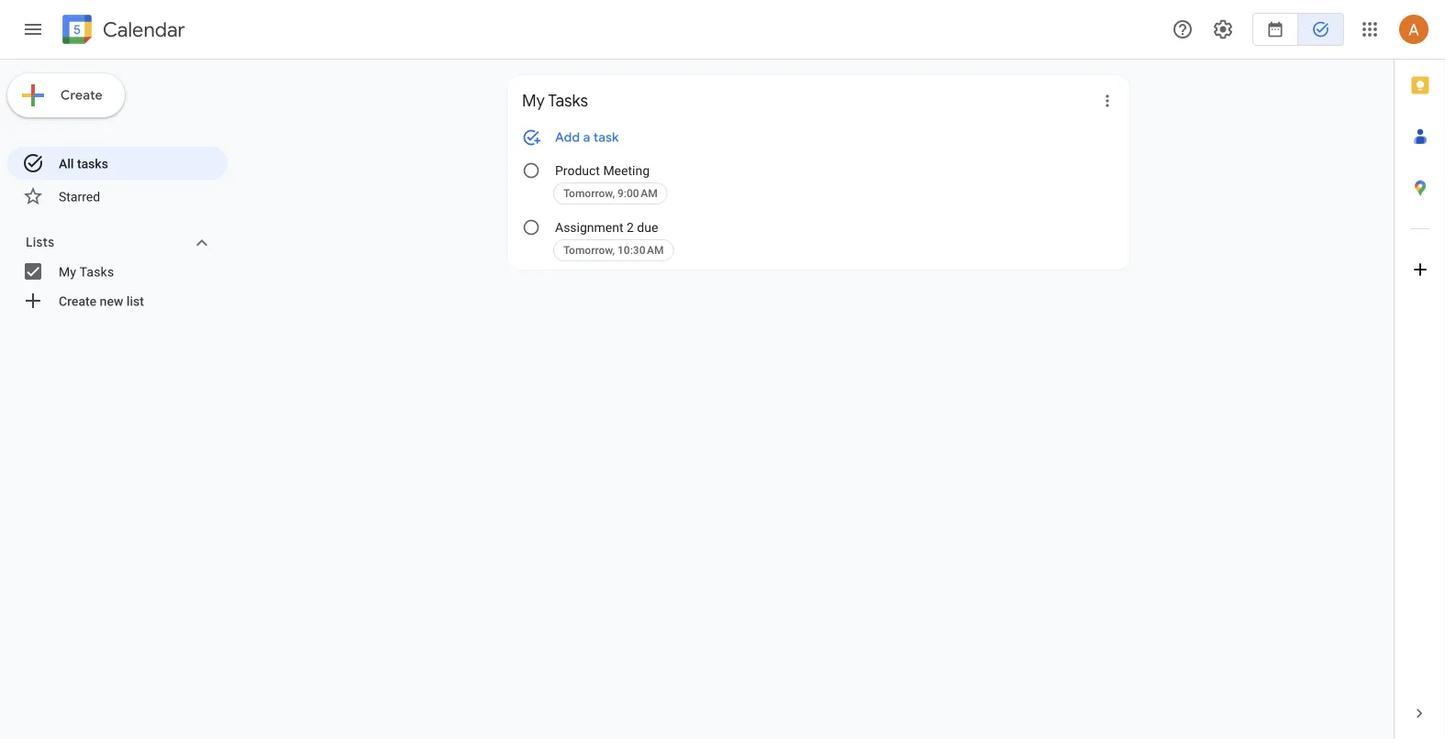 Task type: locate. For each thing, give the bounding box(es) containing it.
tasks sidebar image
[[22, 18, 44, 40]]

tab list
[[1395, 60, 1445, 688]]

calendar heading
[[99, 17, 185, 43]]

task_alt button
[[1298, 7, 1344, 51]]

support menu image
[[1172, 18, 1194, 40]]

settings menu image
[[1212, 18, 1234, 40]]

task_alt
[[1312, 20, 1330, 39]]



Task type: describe. For each thing, give the bounding box(es) containing it.
calendar element
[[59, 11, 185, 51]]

date_range button
[[1253, 7, 1298, 51]]

calendar
[[103, 17, 185, 43]]

date_range
[[1266, 20, 1285, 39]]



Task type: vqa. For each thing, say whether or not it's contained in the screenshot.
Support Menu image on the top of the page
yes



